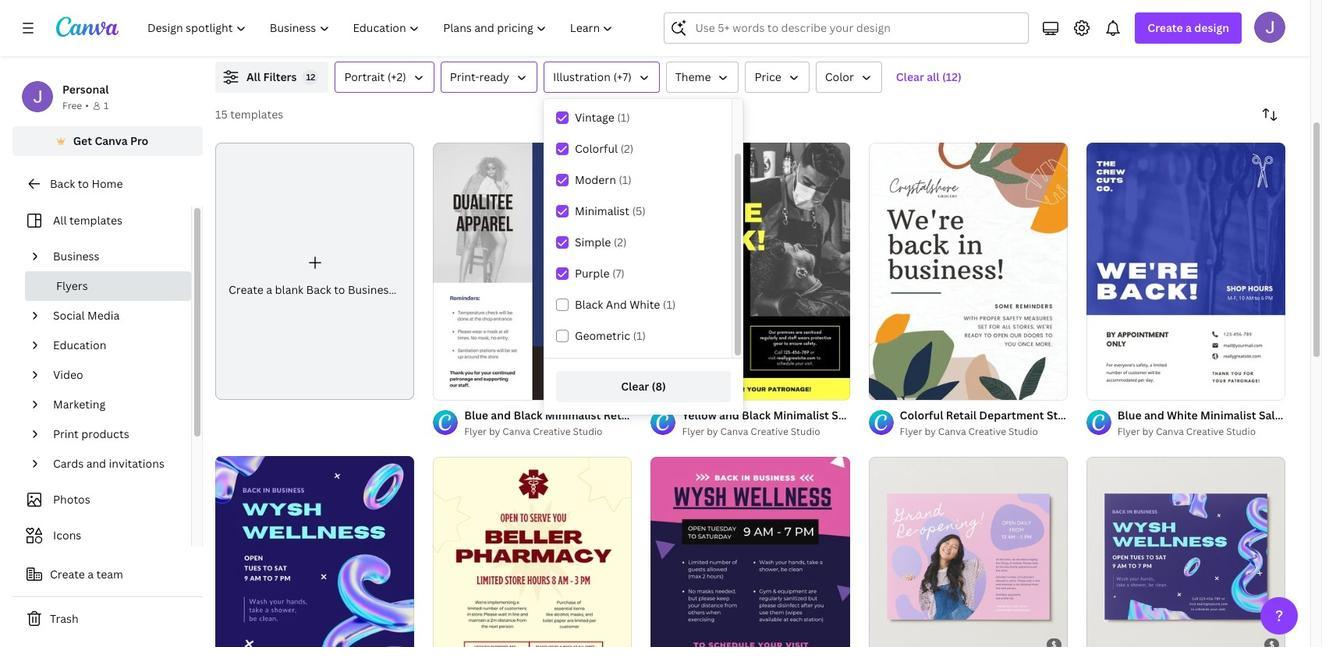 Task type: locate. For each thing, give the bounding box(es) containing it.
2 horizontal spatial minimalist
[[1201, 408, 1257, 423]]

1 left of
[[880, 382, 885, 394]]

0 vertical spatial 1
[[104, 99, 109, 112]]

all down back to home
[[53, 213, 67, 228]]

1 horizontal spatial white
[[1168, 408, 1199, 423]]

back to home
[[50, 176, 123, 191]]

blue
[[1118, 408, 1142, 423]]

(+7)
[[614, 69, 632, 84]]

a inside dropdown button
[[1186, 20, 1193, 35]]

1 horizontal spatial clear
[[897, 69, 925, 84]]

flyer inside 'yellow and black minimalist salon flyers flyer by canva creative studio'
[[682, 426, 705, 439]]

flyer by canva creative studio link
[[465, 425, 632, 440], [682, 425, 850, 440], [900, 425, 1068, 440], [1118, 425, 1286, 440]]

colorful down the 2
[[900, 408, 944, 423]]

2 horizontal spatial business
[[1121, 408, 1168, 423]]

1 horizontal spatial a
[[266, 283, 272, 297]]

blue and white minimalist salons back link
[[1118, 408, 1323, 425]]

create
[[1148, 20, 1184, 35], [229, 283, 264, 297], [50, 567, 85, 582]]

social
[[53, 308, 85, 323]]

simple
[[575, 235, 611, 250]]

1 vertical spatial templates
[[69, 213, 123, 228]]

3 creative from the left
[[969, 426, 1007, 439]]

create a blank back to business flyer
[[229, 283, 424, 297]]

studio down yellow and black minimalist salon flyers link
[[791, 426, 821, 439]]

and right "yellow"
[[720, 408, 740, 423]]

templates
[[230, 107, 283, 122], [69, 213, 123, 228]]

flyers
[[56, 279, 88, 293], [865, 408, 897, 423], [1170, 408, 1203, 423]]

1 right •
[[104, 99, 109, 112]]

and inside blue and white minimalist salons back flyer by canva creative studio
[[1145, 408, 1165, 423]]

yellow and black minimalist salon flyers image
[[651, 143, 850, 401]]

video link
[[47, 361, 182, 390]]

1 horizontal spatial black
[[742, 408, 771, 423]]

1 vertical spatial create
[[229, 283, 264, 297]]

templates right 15 at the top left of the page
[[230, 107, 283, 122]]

a inside button
[[88, 567, 94, 582]]

1 vertical spatial black
[[742, 408, 771, 423]]

2 horizontal spatial and
[[1145, 408, 1165, 423]]

2 creative from the left
[[751, 426, 789, 439]]

colorful inside colorful retail department store back to business flyers flyer by canva creative studio
[[900, 408, 944, 423]]

and right cards
[[86, 457, 106, 471]]

yellow and black minimalist salon flyers link
[[682, 408, 897, 425]]

a left design
[[1186, 20, 1193, 35]]

clear (8) button
[[556, 372, 731, 403]]

white inside blue and white minimalist salons back flyer by canva creative studio
[[1168, 408, 1199, 423]]

2 vertical spatial to
[[1107, 408, 1118, 423]]

white right and
[[630, 297, 661, 312]]

clear left all
[[897, 69, 925, 84]]

studio down blue and white minimalist salons back link
[[1227, 426, 1257, 439]]

yellow and black minimalist salon flyers flyer by canva creative studio
[[682, 408, 897, 439]]

colorful
[[575, 141, 618, 156], [900, 408, 944, 423]]

social media
[[53, 308, 120, 323]]

create down icons
[[50, 567, 85, 582]]

2 horizontal spatial flyers
[[1170, 408, 1203, 423]]

clear
[[897, 69, 925, 84], [621, 379, 650, 394]]

create for create a team
[[50, 567, 85, 582]]

0 horizontal spatial clear
[[621, 379, 650, 394]]

create for create a blank back to business flyer
[[229, 283, 264, 297]]

flyers inside 'yellow and black minimalist salon flyers flyer by canva creative studio'
[[865, 408, 897, 423]]

0 vertical spatial create
[[1148, 20, 1184, 35]]

create left blank
[[229, 283, 264, 297]]

2 vertical spatial create
[[50, 567, 85, 582]]

portrait (+2)
[[345, 69, 407, 84]]

1 vertical spatial clear
[[621, 379, 650, 394]]

flyer for yellow and black minimalist salon flyers flyer by canva creative studio
[[682, 426, 705, 439]]

canva
[[95, 133, 128, 148], [503, 426, 531, 439], [721, 426, 749, 439], [939, 426, 967, 439], [1157, 426, 1185, 439]]

1 horizontal spatial minimalist
[[774, 408, 830, 423]]

0 vertical spatial all
[[247, 69, 261, 84]]

2 horizontal spatial a
[[1186, 20, 1193, 35]]

illustration (+7)
[[553, 69, 632, 84]]

4 studio from the left
[[1227, 426, 1257, 439]]

price
[[755, 69, 782, 84]]

1 vertical spatial (2)
[[614, 235, 627, 250]]

colorful up modern
[[575, 141, 618, 156]]

clear left (8)
[[621, 379, 650, 394]]

all
[[247, 69, 261, 84], [53, 213, 67, 228]]

1 of 2
[[880, 382, 902, 394]]

0 horizontal spatial a
[[88, 567, 94, 582]]

create for create a design
[[1148, 20, 1184, 35]]

creative inside blue and white minimalist salons back flyer by canva creative studio
[[1187, 426, 1225, 439]]

4 flyer by canva creative studio link from the left
[[1118, 425, 1286, 440]]

back right salons
[[1297, 408, 1323, 423]]

creative inside colorful retail department store back to business flyers flyer by canva creative studio
[[969, 426, 1007, 439]]

None search field
[[665, 12, 1030, 44]]

flyers right blue
[[1170, 408, 1203, 423]]

minimalist left salons
[[1201, 408, 1257, 423]]

canva inside blue and white minimalist salons back flyer by canva creative studio
[[1157, 426, 1185, 439]]

3 by from the left
[[925, 426, 936, 439]]

0 horizontal spatial white
[[630, 297, 661, 312]]

modern (1)
[[575, 172, 632, 187]]

all for all filters
[[247, 69, 261, 84]]

0 horizontal spatial 1
[[104, 99, 109, 112]]

black right "yellow"
[[742, 408, 771, 423]]

1 horizontal spatial colorful
[[900, 408, 944, 423]]

minimalist inside 'yellow and black minimalist salon flyers flyer by canva creative studio'
[[774, 408, 830, 423]]

(1) right vintage
[[617, 110, 630, 125]]

to left home at top
[[78, 176, 89, 191]]

all left filters at the left top
[[247, 69, 261, 84]]

(12)
[[943, 69, 962, 84]]

a left blank
[[266, 283, 272, 297]]

4 creative from the left
[[1187, 426, 1225, 439]]

purple
[[575, 266, 610, 281]]

print
[[53, 427, 79, 442]]

2 studio from the left
[[791, 426, 821, 439]]

(1) for geometric (1)
[[633, 329, 646, 343]]

and for blue
[[1145, 408, 1165, 423]]

0 horizontal spatial to
[[78, 176, 89, 191]]

by inside blue and white minimalist salons back flyer by canva creative studio
[[1143, 426, 1154, 439]]

0 vertical spatial clear
[[897, 69, 925, 84]]

flyers down of
[[865, 408, 897, 423]]

and right blue
[[1145, 408, 1165, 423]]

0 horizontal spatial colorful
[[575, 141, 618, 156]]

1 vertical spatial 1
[[880, 382, 885, 394]]

minimalist inside blue and white minimalist salons back flyer by canva creative studio
[[1201, 408, 1257, 423]]

of
[[887, 382, 895, 394]]

1 vertical spatial white
[[1168, 408, 1199, 423]]

(1) right modern
[[619, 172, 632, 187]]

0 horizontal spatial minimalist
[[575, 204, 630, 219]]

1
[[104, 99, 109, 112], [880, 382, 885, 394]]

all for all templates
[[53, 213, 67, 228]]

colorful retail department store back to business flyers image
[[869, 143, 1068, 401]]

and for yellow
[[720, 408, 740, 423]]

0 horizontal spatial black
[[575, 297, 604, 312]]

flyer inside blue and white minimalist salons back flyer by canva creative studio
[[1118, 426, 1141, 439]]

0 horizontal spatial flyers
[[56, 279, 88, 293]]

and inside 'yellow and black minimalist salon flyers flyer by canva creative studio'
[[720, 408, 740, 423]]

studio inside colorful retail department store back to business flyers flyer by canva creative studio
[[1009, 426, 1039, 439]]

0 vertical spatial black
[[575, 297, 604, 312]]

to right blank
[[334, 283, 345, 297]]

colorful for colorful retail department store back to business flyers flyer by canva creative studio
[[900, 408, 944, 423]]

store
[[1047, 408, 1076, 423]]

minimalist down modern (1)
[[575, 204, 630, 219]]

(8)
[[652, 379, 666, 394]]

black
[[575, 297, 604, 312], [742, 408, 771, 423]]

black and white (1)
[[575, 297, 676, 312]]

flyer by canva creative studio
[[465, 426, 603, 439]]

0 vertical spatial templates
[[230, 107, 283, 122]]

2 flyer by canva creative studio link from the left
[[682, 425, 850, 440]]

1 vertical spatial a
[[266, 283, 272, 297]]

2 by from the left
[[707, 426, 719, 439]]

a
[[1186, 20, 1193, 35], [266, 283, 272, 297], [88, 567, 94, 582]]

studio down clear (8) button
[[573, 426, 603, 439]]

and for cards
[[86, 457, 106, 471]]

minimalist for yellow and black minimalist salon flyers
[[774, 408, 830, 423]]

3 studio from the left
[[1009, 426, 1039, 439]]

flyers up social
[[56, 279, 88, 293]]

(+2)
[[388, 69, 407, 84]]

0 vertical spatial a
[[1186, 20, 1193, 35]]

and
[[720, 408, 740, 423], [1145, 408, 1165, 423], [86, 457, 106, 471]]

1 for 1
[[104, 99, 109, 112]]

0 horizontal spatial templates
[[69, 213, 123, 228]]

1 horizontal spatial all
[[247, 69, 261, 84]]

invitations
[[109, 457, 165, 471]]

department
[[980, 408, 1045, 423]]

by inside 'yellow and black minimalist salon flyers flyer by canva creative studio'
[[707, 426, 719, 439]]

1 horizontal spatial and
[[720, 408, 740, 423]]

(1) right and
[[663, 297, 676, 312]]

colorful retail department store back to business flyers link
[[900, 408, 1203, 425]]

Search search field
[[696, 13, 1020, 43]]

create a blank back to business flyer link
[[215, 143, 424, 401]]

1 horizontal spatial flyers
[[865, 408, 897, 423]]

create inside button
[[50, 567, 85, 582]]

to
[[78, 176, 89, 191], [334, 283, 345, 297], [1107, 408, 1118, 423]]

flyer by canva creative studio link for blue
[[1118, 425, 1286, 440]]

filters
[[263, 69, 297, 84]]

back
[[50, 176, 75, 191], [306, 283, 332, 297], [1079, 408, 1104, 423], [1297, 408, 1323, 423]]

0 horizontal spatial create
[[50, 567, 85, 582]]

by
[[489, 426, 501, 439], [707, 426, 719, 439], [925, 426, 936, 439], [1143, 426, 1154, 439]]

1 vertical spatial business
[[348, 283, 395, 297]]

marketing
[[53, 397, 105, 412]]

all templates
[[53, 213, 123, 228]]

(2) right the simple
[[614, 235, 627, 250]]

0 vertical spatial colorful
[[575, 141, 618, 156]]

create inside dropdown button
[[1148, 20, 1184, 35]]

1 vertical spatial all
[[53, 213, 67, 228]]

12 filter options selected element
[[303, 69, 319, 85]]

2 horizontal spatial create
[[1148, 20, 1184, 35]]

0 vertical spatial (2)
[[621, 141, 634, 156]]

1 vertical spatial colorful
[[900, 408, 944, 423]]

(2) up modern (1)
[[621, 141, 634, 156]]

to left blue
[[1107, 408, 1118, 423]]

print-ready
[[450, 69, 510, 84]]

4 by from the left
[[1143, 426, 1154, 439]]

2 vertical spatial business
[[1121, 408, 1168, 423]]

studio down department
[[1009, 426, 1039, 439]]

create left design
[[1148, 20, 1184, 35]]

create a team
[[50, 567, 123, 582]]

clear for clear (8)
[[621, 379, 650, 394]]

a left team
[[88, 567, 94, 582]]

(2) for colorful (2)
[[621, 141, 634, 156]]

back right store
[[1079, 408, 1104, 423]]

blue and black minimalist retail fashion back to business flyers image
[[433, 143, 632, 401]]

2 horizontal spatial to
[[1107, 408, 1118, 423]]

2 vertical spatial a
[[88, 567, 94, 582]]

templates down back to home
[[69, 213, 123, 228]]

black left and
[[575, 297, 604, 312]]

flyers inside colorful retail department store back to business flyers flyer by canva creative studio
[[1170, 408, 1203, 423]]

0 vertical spatial business
[[53, 249, 100, 264]]

1 horizontal spatial 1
[[880, 382, 885, 394]]

1 for 1 of 2
[[880, 382, 885, 394]]

price button
[[746, 62, 810, 93]]

white right blue
[[1168, 408, 1199, 423]]

1 horizontal spatial to
[[334, 283, 345, 297]]

white
[[630, 297, 661, 312], [1168, 408, 1199, 423]]

0 horizontal spatial and
[[86, 457, 106, 471]]

1 horizontal spatial templates
[[230, 107, 283, 122]]

business inside colorful retail department store back to business flyers flyer by canva creative studio
[[1121, 408, 1168, 423]]

business
[[53, 249, 100, 264], [348, 283, 395, 297], [1121, 408, 1168, 423]]

(1) down black and white (1)
[[633, 329, 646, 343]]

black inside 'yellow and black minimalist salon flyers flyer by canva creative studio'
[[742, 408, 771, 423]]

0 horizontal spatial all
[[53, 213, 67, 228]]

minimalist left salon
[[774, 408, 830, 423]]

color button
[[816, 62, 883, 93]]

1 horizontal spatial create
[[229, 283, 264, 297]]

flyer by canva creative studio link for colorful
[[900, 425, 1068, 440]]

studio inside blue and white minimalist salons back flyer by canva creative studio
[[1227, 426, 1257, 439]]

3 flyer by canva creative studio link from the left
[[900, 425, 1068, 440]]

creative
[[533, 426, 571, 439], [751, 426, 789, 439], [969, 426, 1007, 439], [1187, 426, 1225, 439]]

studio
[[573, 426, 603, 439], [791, 426, 821, 439], [1009, 426, 1039, 439], [1227, 426, 1257, 439]]

0 vertical spatial white
[[630, 297, 661, 312]]



Task type: vqa. For each thing, say whether or not it's contained in the screenshot.
Owner button
no



Task type: describe. For each thing, give the bounding box(es) containing it.
print products
[[53, 427, 129, 442]]

back right blank
[[306, 283, 332, 297]]

products
[[81, 427, 129, 442]]

flyer for blue and white minimalist salons back flyer by canva creative studio
[[1118, 426, 1141, 439]]

(7)
[[613, 266, 625, 281]]

ready
[[480, 69, 510, 84]]

color
[[826, 69, 854, 84]]

create a design button
[[1136, 12, 1243, 44]]

1 creative from the left
[[533, 426, 571, 439]]

(5)
[[633, 204, 646, 219]]

a for team
[[88, 567, 94, 582]]

1 horizontal spatial business
[[348, 283, 395, 297]]

(1) for vintage (1)
[[617, 110, 630, 125]]

and
[[606, 297, 627, 312]]

icons link
[[22, 521, 182, 551]]

illustration
[[553, 69, 611, 84]]

cards
[[53, 457, 84, 471]]

geometric (1)
[[575, 329, 646, 343]]

(2) for simple (2)
[[614, 235, 627, 250]]

print-
[[450, 69, 480, 84]]

photos
[[53, 492, 90, 507]]

print-ready button
[[441, 62, 538, 93]]

trash
[[50, 612, 79, 627]]

(1) for modern (1)
[[619, 172, 632, 187]]

maroon and yellow vintage pharmacy back to business flyers image
[[433, 458, 632, 648]]

•
[[85, 99, 89, 112]]

back inside colorful retail department store back to business flyers flyer by canva creative studio
[[1079, 408, 1104, 423]]

colorful for colorful (2)
[[575, 141, 618, 156]]

colorful (2)
[[575, 141, 634, 156]]

1 flyer by canva creative studio link from the left
[[465, 425, 632, 440]]

create a team button
[[12, 560, 203, 591]]

clear all (12) button
[[889, 62, 970, 93]]

photos link
[[22, 485, 182, 515]]

design
[[1195, 20, 1230, 35]]

get
[[73, 133, 92, 148]]

yellow
[[682, 408, 717, 423]]

back to home link
[[12, 169, 203, 200]]

flyer by canva creative studio link for yellow
[[682, 425, 850, 440]]

purple and blue gym back to business landscape flyer image
[[1087, 458, 1286, 648]]

get canva pro button
[[12, 126, 203, 156]]

white for and
[[630, 297, 661, 312]]

12
[[306, 71, 316, 83]]

back to business flyers templates image
[[953, 0, 1286, 43]]

get canva pro
[[73, 133, 149, 148]]

purple (7)
[[575, 266, 625, 281]]

cards and invitations
[[53, 457, 165, 471]]

education link
[[47, 331, 182, 361]]

15
[[215, 107, 228, 122]]

clear all (12)
[[897, 69, 962, 84]]

0 vertical spatial to
[[78, 176, 89, 191]]

clear for clear all (12)
[[897, 69, 925, 84]]

minimalist for blue and white minimalist salons back
[[1201, 408, 1257, 423]]

by inside colorful retail department store back to business flyers flyer by canva creative studio
[[925, 426, 936, 439]]

top level navigation element
[[137, 12, 627, 44]]

colorful retail department store back to business flyers flyer by canva creative studio
[[900, 408, 1203, 439]]

15 templates
[[215, 107, 283, 122]]

free
[[62, 99, 82, 112]]

vintage (1)
[[575, 110, 630, 125]]

personal
[[62, 82, 109, 97]]

simple (2)
[[575, 235, 627, 250]]

blue and white minimalist salons back to business flyers image
[[1087, 143, 1286, 401]]

white for and
[[1168, 408, 1199, 423]]

templates for 15 templates
[[230, 107, 283, 122]]

salons
[[1260, 408, 1295, 423]]

pink and purple retail fashion back to business landscape flyer image
[[869, 458, 1068, 648]]

media
[[87, 308, 120, 323]]

a for design
[[1186, 20, 1193, 35]]

canva inside colorful retail department store back to business flyers flyer by canva creative studio
[[939, 426, 967, 439]]

studio inside 'yellow and black minimalist salon flyers flyer by canva creative studio'
[[791, 426, 821, 439]]

2
[[897, 382, 902, 394]]

creative inside 'yellow and black minimalist salon flyers flyer by canva creative studio'
[[751, 426, 789, 439]]

pro
[[130, 133, 149, 148]]

flyer inside colorful retail department store back to business flyers flyer by canva creative studio
[[900, 426, 923, 439]]

back up all templates on the left top
[[50, 176, 75, 191]]

icons
[[53, 528, 81, 543]]

team
[[96, 567, 123, 582]]

clear (8)
[[621, 379, 666, 394]]

cards and invitations link
[[47, 450, 182, 479]]

print products link
[[47, 420, 182, 450]]

purple and blue geometric gym back to business flyers image
[[215, 457, 415, 648]]

templates for all templates
[[69, 213, 123, 228]]

portrait (+2) button
[[335, 62, 435, 93]]

back inside blue and white minimalist salons back flyer by canva creative studio
[[1297, 408, 1323, 423]]

social media link
[[47, 301, 182, 331]]

Sort by button
[[1255, 99, 1286, 130]]

canva inside button
[[95, 133, 128, 148]]

business link
[[47, 242, 182, 272]]

blue and white minimalist salons back flyer by canva creative studio
[[1118, 408, 1323, 439]]

all templates link
[[22, 206, 182, 236]]

geometric
[[575, 329, 631, 343]]

flyer for create a blank back to business flyer
[[397, 283, 424, 297]]

portrait
[[345, 69, 385, 84]]

create a blank back to business flyer element
[[215, 143, 424, 401]]

retail
[[947, 408, 977, 423]]

1 studio from the left
[[573, 426, 603, 439]]

1 by from the left
[[489, 426, 501, 439]]

video
[[53, 368, 83, 382]]

modern
[[575, 172, 616, 187]]

marketing link
[[47, 390, 182, 420]]

a for blank
[[266, 283, 272, 297]]

canva inside 'yellow and black minimalist salon flyers flyer by canva creative studio'
[[721, 426, 749, 439]]

create a design
[[1148, 20, 1230, 35]]

trash link
[[12, 604, 203, 635]]

education
[[53, 338, 106, 353]]

blank
[[275, 283, 304, 297]]

jacob simon image
[[1255, 12, 1286, 43]]

1 of 2 link
[[869, 143, 1068, 401]]

to inside colorful retail department store back to business flyers flyer by canva creative studio
[[1107, 408, 1118, 423]]

theme
[[676, 69, 711, 84]]

home
[[92, 176, 123, 191]]

all
[[927, 69, 940, 84]]

salon
[[832, 408, 862, 423]]

pink and purple gym back to business flyers image
[[651, 458, 850, 648]]

vintage
[[575, 110, 615, 125]]

0 horizontal spatial business
[[53, 249, 100, 264]]

minimalist (5)
[[575, 204, 646, 219]]

1 vertical spatial to
[[334, 283, 345, 297]]



